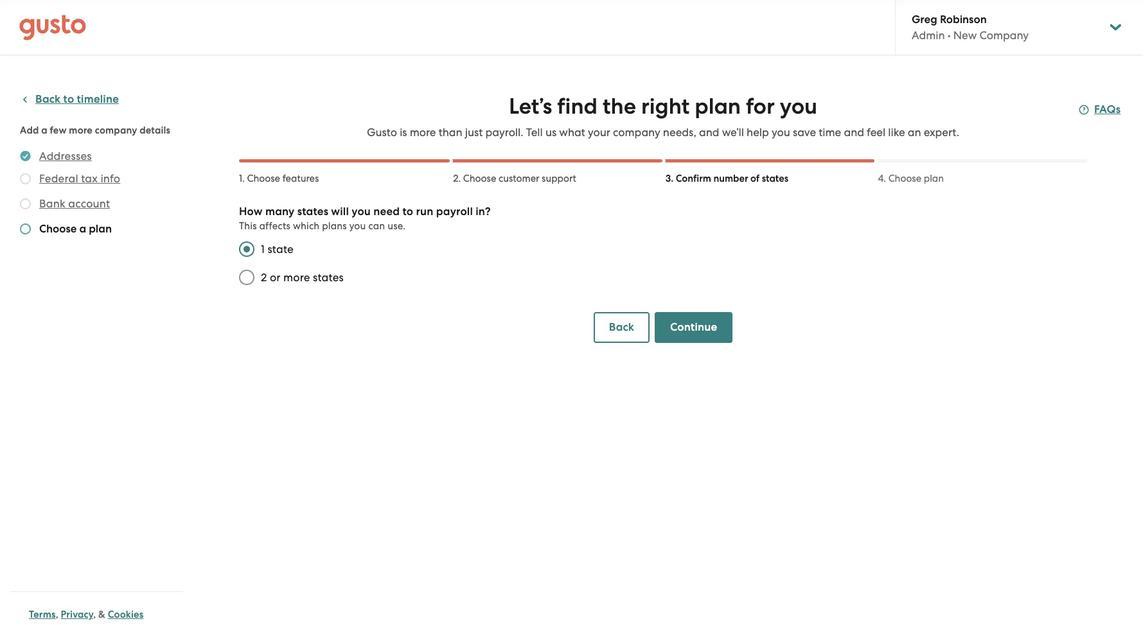Task type: vqa. For each thing, say whether or not it's contained in the screenshot.
ENTER EMAIL ADDRESS "email field"
no



Task type: locate. For each thing, give the bounding box(es) containing it.
1 horizontal spatial more
[[284, 271, 310, 284]]

company down the
[[613, 126, 661, 139]]

plan up the we'll
[[695, 93, 741, 120]]

gusto
[[367, 126, 397, 139]]

addresses
[[39, 150, 92, 163]]

states for more
[[313, 271, 344, 284]]

2 vertical spatial states
[[313, 271, 344, 284]]

states
[[762, 173, 789, 185], [297, 205, 329, 219], [313, 271, 344, 284]]

0 vertical spatial back
[[35, 93, 61, 106]]

2 vertical spatial check image
[[20, 224, 31, 235]]

0 horizontal spatial back
[[35, 93, 61, 106]]

0 vertical spatial to
[[63, 93, 74, 106]]

states right of
[[762, 173, 789, 185]]

choose for choose features
[[247, 173, 280, 185]]

to left the run
[[403, 205, 414, 219]]

to
[[63, 93, 74, 106], [403, 205, 414, 219]]

states inside how many states will you need to run payroll in? this affects which plans you can use.
[[297, 205, 329, 219]]

1 horizontal spatial plan
[[695, 93, 741, 120]]

privacy
[[61, 610, 93, 621]]

1 vertical spatial a
[[79, 222, 86, 236]]

1 vertical spatial states
[[297, 205, 329, 219]]

check image down circle check icon
[[20, 174, 31, 185]]

check image
[[20, 174, 31, 185], [20, 199, 31, 210], [20, 224, 31, 235]]

a down account
[[79, 222, 86, 236]]

0 horizontal spatial a
[[41, 125, 48, 136]]

back
[[35, 93, 61, 106], [609, 321, 635, 334]]

0 vertical spatial a
[[41, 125, 48, 136]]

1 horizontal spatial company
[[613, 126, 661, 139]]

2 horizontal spatial more
[[410, 126, 436, 139]]

0 vertical spatial check image
[[20, 174, 31, 185]]

1 vertical spatial plan
[[924, 173, 945, 185]]

federal tax info button
[[39, 171, 120, 186]]

plans
[[322, 221, 347, 232]]

0 horizontal spatial company
[[95, 125, 137, 136]]

1 horizontal spatial to
[[403, 205, 414, 219]]

1 vertical spatial to
[[403, 205, 414, 219]]

0 horizontal spatial to
[[63, 93, 74, 106]]

features
[[283, 173, 319, 185]]

0 horizontal spatial plan
[[89, 222, 112, 236]]

check image left the bank
[[20, 199, 31, 210]]

2
[[261, 271, 267, 284]]

2 or more states
[[261, 271, 344, 284]]

2 and from the left
[[845, 126, 865, 139]]

1 and from the left
[[700, 126, 720, 139]]

states up which
[[297, 205, 329, 219]]

a left few at the top left of page
[[41, 125, 48, 136]]

to left "timeline"
[[63, 93, 74, 106]]

plan down the expert.
[[924, 173, 945, 185]]

needs,
[[663, 126, 697, 139]]

more right is
[[410, 126, 436, 139]]

continue
[[671, 321, 718, 334]]

continue button
[[655, 312, 733, 343]]

choose down the bank
[[39, 222, 77, 236]]

1 , from the left
[[56, 610, 58, 621]]

company
[[95, 125, 137, 136], [613, 126, 661, 139]]

, left privacy link
[[56, 610, 58, 621]]

0 vertical spatial plan
[[695, 93, 741, 120]]

admin
[[912, 29, 946, 42]]

choose up in?
[[463, 173, 497, 185]]

than
[[439, 126, 463, 139]]

a inside list
[[79, 222, 86, 236]]

3 check image from the top
[[20, 224, 31, 235]]

terms , privacy , & cookies
[[29, 610, 144, 621]]

bank account
[[39, 197, 110, 210]]

federal tax info
[[39, 172, 120, 185]]

how
[[239, 205, 263, 219]]

0 horizontal spatial and
[[700, 126, 720, 139]]

back to timeline button
[[20, 92, 119, 107]]

choose down like
[[889, 173, 922, 185]]

2 check image from the top
[[20, 199, 31, 210]]

in?
[[476, 205, 491, 219]]

confirm
[[676, 173, 712, 185]]

1 state radio
[[233, 235, 261, 264]]

1 horizontal spatial and
[[845, 126, 865, 139]]

1 vertical spatial check image
[[20, 199, 31, 210]]

•
[[948, 29, 951, 42]]

home image
[[19, 14, 86, 40]]

more
[[69, 125, 93, 136], [410, 126, 436, 139], [284, 271, 310, 284]]

need
[[374, 205, 400, 219]]

company down "timeline"
[[95, 125, 137, 136]]

1 horizontal spatial a
[[79, 222, 86, 236]]

bank
[[39, 197, 66, 210]]

back for back to timeline
[[35, 93, 61, 106]]

let's find the right plan for you gusto is more than just payroll. tell us what your company needs, and we'll help you save time and feel like an expert.
[[367, 93, 960, 139]]

faqs button
[[1080, 102, 1122, 118]]

for
[[747, 93, 775, 120]]

use.
[[388, 221, 406, 232]]

will
[[331, 205, 349, 219]]

plan inside list
[[89, 222, 112, 236]]

choose inside list
[[39, 222, 77, 236]]

more right or
[[284, 271, 310, 284]]

like
[[889, 126, 906, 139]]

greg
[[912, 13, 938, 26]]

choose up how
[[247, 173, 280, 185]]

terms link
[[29, 610, 56, 621]]

many
[[266, 205, 295, 219]]

add
[[20, 125, 39, 136]]

1 check image from the top
[[20, 174, 31, 185]]

0 horizontal spatial ,
[[56, 610, 58, 621]]

1 vertical spatial back
[[609, 321, 635, 334]]

1 horizontal spatial ,
[[93, 610, 96, 621]]

2 vertical spatial plan
[[89, 222, 112, 236]]

,
[[56, 610, 58, 621], [93, 610, 96, 621]]

, left &
[[93, 610, 96, 621]]

your
[[588, 126, 611, 139]]

choose a plan
[[39, 222, 112, 236]]

payroll.
[[486, 126, 524, 139]]

check image left choose a plan
[[20, 224, 31, 235]]

choose features
[[247, 173, 319, 185]]

choose
[[247, 173, 280, 185], [463, 173, 497, 185], [889, 173, 922, 185], [39, 222, 77, 236]]

1 horizontal spatial back
[[609, 321, 635, 334]]

plan down account
[[89, 222, 112, 236]]

plan
[[695, 93, 741, 120], [924, 173, 945, 185], [89, 222, 112, 236]]

cookies
[[108, 610, 144, 621]]

you
[[780, 93, 818, 120], [772, 126, 791, 139], [352, 205, 371, 219], [350, 221, 366, 232]]

a
[[41, 125, 48, 136], [79, 222, 86, 236]]

and left feel
[[845, 126, 865, 139]]

faqs
[[1095, 103, 1122, 116]]

payroll
[[436, 205, 473, 219]]

and left the we'll
[[700, 126, 720, 139]]

just
[[465, 126, 483, 139]]

can
[[369, 221, 385, 232]]

0 vertical spatial states
[[762, 173, 789, 185]]

more right few at the top left of page
[[69, 125, 93, 136]]

states down plans
[[313, 271, 344, 284]]

check image for bank
[[20, 199, 31, 210]]

run
[[416, 205, 434, 219]]



Task type: describe. For each thing, give the bounding box(es) containing it.
timeline
[[77, 93, 119, 106]]

a for plan
[[79, 222, 86, 236]]

robinson
[[941, 13, 987, 26]]

this
[[239, 221, 257, 232]]

add a few more company details
[[20, 125, 170, 136]]

a for few
[[41, 125, 48, 136]]

right
[[642, 93, 690, 120]]

which
[[293, 221, 320, 232]]

customer
[[499, 173, 540, 185]]

support
[[542, 173, 577, 185]]

number
[[714, 173, 749, 185]]

of
[[751, 173, 760, 185]]

an
[[908, 126, 922, 139]]

you left can
[[350, 221, 366, 232]]

choose for choose plan
[[889, 173, 922, 185]]

0 horizontal spatial more
[[69, 125, 93, 136]]

to inside button
[[63, 93, 74, 106]]

1 state
[[261, 243, 294, 256]]

few
[[50, 125, 67, 136]]

what
[[560, 126, 586, 139]]

choose customer support
[[463, 173, 577, 185]]

1
[[261, 243, 265, 256]]

back to timeline
[[35, 93, 119, 106]]

back button
[[594, 312, 650, 343]]

&
[[98, 610, 105, 621]]

bank account button
[[39, 196, 110, 212]]

expert.
[[924, 126, 960, 139]]

2 , from the left
[[93, 610, 96, 621]]

you right help at the top of the page
[[772, 126, 791, 139]]

check image for federal
[[20, 174, 31, 185]]

company inside 'let's find the right plan for you gusto is more than just payroll. tell us what your company needs, and we'll help you save time and feel like an expert.'
[[613, 126, 661, 139]]

choose for choose a plan
[[39, 222, 77, 236]]

save
[[793, 126, 817, 139]]

confirm number of states
[[676, 173, 789, 185]]

new
[[954, 29, 977, 42]]

privacy link
[[61, 610, 93, 621]]

choose a plan list
[[20, 149, 178, 240]]

plan inside 'let's find the right plan for you gusto is more than just payroll. tell us what your company needs, and we'll help you save time and feel like an expert.'
[[695, 93, 741, 120]]

find
[[558, 93, 598, 120]]

to inside how many states will you need to run payroll in? this affects which plans you can use.
[[403, 205, 414, 219]]

back for back
[[609, 321, 635, 334]]

us
[[546, 126, 557, 139]]

company
[[980, 29, 1030, 42]]

or
[[270, 271, 281, 284]]

you right will
[[352, 205, 371, 219]]

feel
[[867, 126, 886, 139]]

states for of
[[762, 173, 789, 185]]

circle check image
[[20, 149, 31, 164]]

affects
[[259, 221, 291, 232]]

addresses button
[[39, 149, 92, 164]]

time
[[819, 126, 842, 139]]

choose for choose customer support
[[463, 173, 497, 185]]

tell
[[526, 126, 543, 139]]

more inside 'let's find the right plan for you gusto is more than just payroll. tell us what your company needs, and we'll help you save time and feel like an expert.'
[[410, 126, 436, 139]]

2 or more states radio
[[233, 264, 261, 292]]

greg robinson admin • new company
[[912, 13, 1030, 42]]

cookies button
[[108, 608, 144, 623]]

state
[[268, 243, 294, 256]]

account
[[68, 197, 110, 210]]

details
[[140, 125, 170, 136]]

let's
[[509, 93, 552, 120]]

federal
[[39, 172, 78, 185]]

2 horizontal spatial plan
[[924, 173, 945, 185]]

choose plan
[[889, 173, 945, 185]]

how many states will you need to run payroll in? this affects which plans you can use.
[[239, 205, 491, 232]]

terms
[[29, 610, 56, 621]]

tax
[[81, 172, 98, 185]]

the
[[603, 93, 636, 120]]

we'll
[[722, 126, 745, 139]]

info
[[101, 172, 120, 185]]

you up save
[[780, 93, 818, 120]]

is
[[400, 126, 407, 139]]

help
[[747, 126, 769, 139]]



